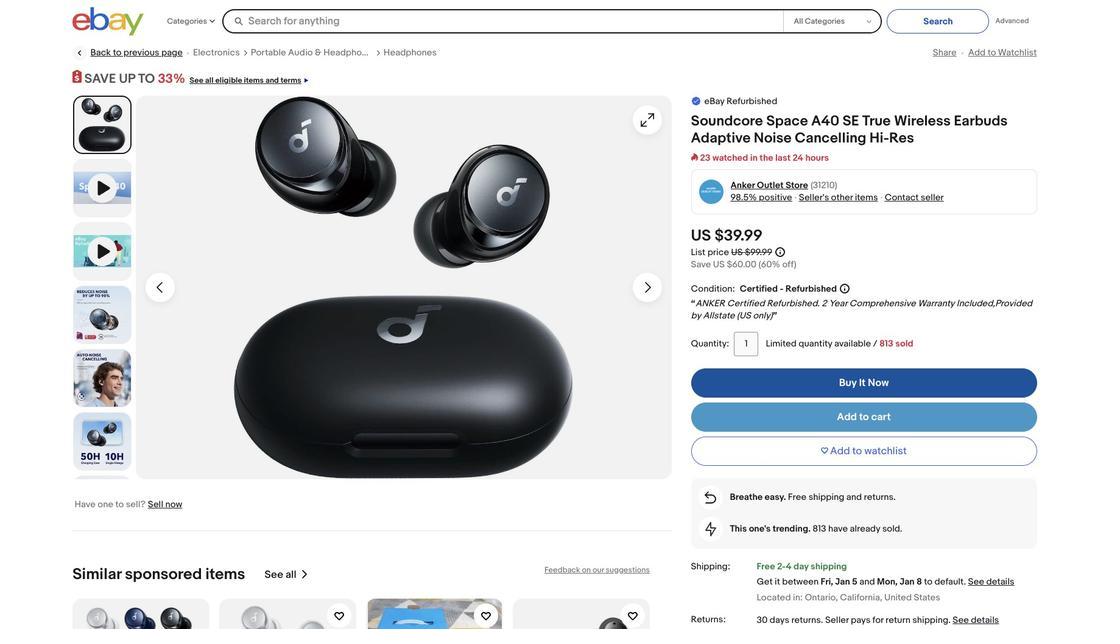 Task type: locate. For each thing, give the bounding box(es) containing it.
all for see all
[[286, 569, 296, 581]]

and for items
[[266, 76, 279, 85]]

audio
[[288, 47, 313, 59]]

certified left -
[[740, 283, 778, 295]]

1 vertical spatial 813
[[813, 523, 827, 535]]

2 vertical spatial shipping
[[913, 615, 949, 626]]

1 vertical spatial certified
[[728, 298, 765, 309]]

items right the eligible
[[244, 76, 264, 85]]

jan left 5
[[836, 577, 851, 588]]

1 vertical spatial all
[[286, 569, 296, 581]]

to for previous
[[113, 47, 122, 59]]

1 vertical spatial shipping
[[811, 561, 847, 573]]

eligible
[[215, 76, 242, 85]]

1 vertical spatial free
[[757, 561, 776, 573]]

See all text field
[[265, 569, 296, 581]]

shipping down states
[[913, 615, 949, 626]]

and inside free 2-4 day shipping get it between fri, jan 5 and mon, jan 8 to default . see details located in: ontario, california, united states
[[860, 577, 876, 588]]

on
[[582, 565, 591, 575]]

and left "terms"
[[266, 76, 279, 85]]

cancelling
[[795, 130, 867, 147]]

to left watchlist
[[988, 47, 997, 59]]

year
[[829, 298, 848, 309]]

0 horizontal spatial headphones
[[324, 47, 377, 59]]

add inside add to cart link
[[838, 411, 858, 423]]

items left 'see all'
[[205, 565, 245, 584]]

us
[[691, 226, 712, 245], [732, 247, 743, 258], [714, 259, 725, 270]]

with details__icon image left breathe
[[705, 492, 717, 504]]

items right other
[[856, 192, 879, 203]]

. right 8 at the bottom right
[[964, 577, 967, 588]]

have one to sell? sell now
[[75, 499, 182, 510]]

sold
[[896, 338, 914, 350]]

to for cart
[[860, 411, 870, 423]]

it
[[860, 377, 866, 389]]

add left cart
[[838, 411, 858, 423]]

return
[[886, 615, 911, 626]]

available
[[835, 338, 872, 350]]

0 vertical spatial and
[[266, 76, 279, 85]]

0 vertical spatial all
[[205, 76, 214, 85]]

1 horizontal spatial all
[[286, 569, 296, 581]]

anker outlet store link
[[731, 180, 809, 192]]

to for watchlist
[[853, 445, 863, 457]]

portable audio & headphones link
[[251, 47, 377, 59]]

1 jan from the left
[[836, 577, 851, 588]]

and left returns.
[[847, 492, 863, 503]]

price
[[708, 247, 730, 258]]

1 horizontal spatial us
[[714, 259, 725, 270]]

2 headphones from the left
[[384, 47, 437, 59]]

last
[[776, 152, 791, 164]]

to for watchlist
[[988, 47, 997, 59]]

anker outlet store (31210)
[[731, 180, 838, 191]]

2 horizontal spatial .
[[964, 577, 967, 588]]

" anker certified refurbished. 2 year comprehensive warranty included,provided by allstate (us only)
[[691, 298, 1033, 322]]

1 horizontal spatial 813
[[880, 338, 894, 350]]

see details link right default
[[969, 577, 1015, 588]]

sell now link
[[148, 499, 182, 510]]

items for seller's other items
[[856, 192, 879, 203]]

8
[[917, 577, 923, 588]]

with details__icon image
[[705, 492, 717, 504], [705, 522, 716, 537]]

picture 1 of 11 image
[[74, 97, 130, 153]]

and right 5
[[860, 577, 876, 588]]

. left seller
[[821, 615, 824, 626]]

similar
[[72, 565, 121, 584]]

1 horizontal spatial refurbished
[[786, 283, 838, 295]]

98.5%
[[731, 192, 757, 203]]

0 vertical spatial with details__icon image
[[705, 492, 717, 504]]

hours
[[806, 152, 830, 164]]

to right 8 at the bottom right
[[925, 577, 933, 588]]

to
[[138, 71, 155, 87]]

save us $60.00 (60% off)
[[691, 259, 797, 270]]

soundcore space a40 se true wireless earbuds adaptive noise cancelling hi-res - picture 1 of 11 image
[[136, 95, 672, 479]]

free left 2-
[[757, 561, 776, 573]]

items
[[244, 76, 264, 85], [856, 192, 879, 203], [205, 565, 245, 584]]

certified up (us
[[728, 298, 765, 309]]

the
[[760, 152, 774, 164]]

refurbished up the soundcore at the top of the page
[[727, 95, 778, 107]]

see all
[[265, 569, 296, 581]]

. down default
[[949, 615, 951, 626]]

back to previous page link
[[72, 46, 183, 60]]

anker
[[696, 298, 726, 309]]

1 vertical spatial items
[[856, 192, 879, 203]]

shipping
[[809, 492, 845, 503], [811, 561, 847, 573], [913, 615, 949, 626]]

a40
[[812, 112, 840, 130]]

now
[[869, 377, 889, 389]]

sell?
[[126, 499, 146, 510]]

warranty
[[918, 298, 955, 309]]

1 vertical spatial details
[[972, 615, 1000, 626]]

text__icon image
[[691, 96, 701, 105]]

(31210)
[[811, 180, 838, 191]]

add to watchlist link
[[969, 47, 1038, 59]]

to right back
[[113, 47, 122, 59]]

to left cart
[[860, 411, 870, 423]]

0 vertical spatial refurbished
[[727, 95, 778, 107]]

see all eligible items and terms
[[190, 76, 302, 85]]

watched
[[713, 152, 749, 164]]

by
[[691, 310, 701, 322]]

all for see all eligible items and terms
[[205, 76, 214, 85]]

0 vertical spatial see details link
[[969, 577, 1015, 588]]

1 horizontal spatial headphones
[[384, 47, 437, 59]]

off)
[[783, 259, 797, 270]]

add down add to cart
[[831, 445, 851, 457]]

quantity:
[[691, 338, 730, 350]]

ebay
[[705, 95, 725, 107]]

space
[[767, 112, 809, 130]]

us $39.99
[[691, 226, 763, 245]]

with details__icon image for this
[[705, 522, 716, 537]]

to inside button
[[853, 445, 863, 457]]

free right easy. on the right
[[789, 492, 807, 503]]

it
[[775, 577, 781, 588]]

jan
[[836, 577, 851, 588], [900, 577, 915, 588]]

1 vertical spatial add
[[838, 411, 858, 423]]

states
[[915, 592, 941, 604]]

1 horizontal spatial jan
[[900, 577, 915, 588]]

refurbished.
[[767, 298, 820, 309]]

categories
[[167, 16, 207, 26]]

one's
[[749, 523, 771, 535]]

1 vertical spatial us
[[732, 247, 743, 258]]

see details link down default
[[953, 615, 1000, 626]]

to left 'watchlist'
[[853, 445, 863, 457]]

jan left 8 at the bottom right
[[900, 577, 915, 588]]

0 vertical spatial add
[[969, 47, 986, 59]]

2 with details__icon image from the top
[[705, 522, 716, 537]]

sell
[[148, 499, 163, 510]]

2 vertical spatial add
[[831, 445, 851, 457]]

returns:
[[691, 614, 726, 626]]

shipping up this one's trending. 813 have already sold.
[[809, 492, 845, 503]]

add for add to cart
[[838, 411, 858, 423]]

ebay home image
[[72, 7, 144, 36]]

buy it now link
[[691, 368, 1038, 398]]

pays
[[851, 615, 871, 626]]

$39.99
[[715, 226, 763, 245]]

813 right "/"
[[880, 338, 894, 350]]

us down the price
[[714, 259, 725, 270]]

1 vertical spatial and
[[847, 492, 863, 503]]

soundcore space a40 se true wireless earbuds adaptive noise cancelling hi-res
[[691, 112, 1008, 147]]

california,
[[841, 592, 883, 604]]

0 horizontal spatial 813
[[813, 523, 827, 535]]

0 vertical spatial 813
[[880, 338, 894, 350]]

add to watchlist button
[[691, 437, 1038, 466]]

98.5% positive
[[731, 192, 793, 203]]

add for add to watchlist
[[831, 445, 851, 457]]

up
[[119, 71, 135, 87]]

save up to 33%
[[84, 71, 185, 87]]

add inside add to watchlist button
[[831, 445, 851, 457]]

details
[[987, 577, 1015, 588], [972, 615, 1000, 626]]

1 vertical spatial with details__icon image
[[705, 522, 716, 537]]

seller
[[826, 615, 849, 626]]

2 vertical spatial us
[[714, 259, 725, 270]]

all
[[205, 76, 214, 85], [286, 569, 296, 581]]

refurbished up 2
[[786, 283, 838, 295]]

us up $60.00
[[732, 247, 743, 258]]

0 vertical spatial free
[[789, 492, 807, 503]]

2 vertical spatial and
[[860, 577, 876, 588]]

0 horizontal spatial all
[[205, 76, 214, 85]]

1 horizontal spatial .
[[949, 615, 951, 626]]

$60.00
[[727, 259, 757, 270]]

add to cart
[[838, 411, 891, 423]]

0 horizontal spatial us
[[691, 226, 712, 245]]

add
[[969, 47, 986, 59], [838, 411, 858, 423], [831, 445, 851, 457]]

save
[[84, 71, 116, 87]]

2 horizontal spatial us
[[732, 247, 743, 258]]

add right share button
[[969, 47, 986, 59]]

free
[[789, 492, 807, 503], [757, 561, 776, 573]]

seller
[[921, 192, 944, 203]]

headphones
[[324, 47, 377, 59], [384, 47, 437, 59]]

with details__icon image left this
[[705, 522, 716, 537]]

2 vertical spatial items
[[205, 565, 245, 584]]

shipping up fri,
[[811, 561, 847, 573]]

813 left have
[[813, 523, 827, 535]]

None submit
[[888, 9, 990, 34]]

1 with details__icon image from the top
[[705, 492, 717, 504]]

breathe
[[730, 492, 763, 503]]

us up list
[[691, 226, 712, 245]]

feedback
[[545, 565, 580, 575]]

0 horizontal spatial jan
[[836, 577, 851, 588]]

0 vertical spatial details
[[987, 577, 1015, 588]]

30
[[757, 615, 768, 626]]

1 headphones from the left
[[324, 47, 377, 59]]

free 2-4 day shipping get it between fri, jan 5 and mon, jan 8 to default . see details located in: ontario, california, united states
[[757, 561, 1015, 604]]

picture 3 of 11 image
[[73, 350, 131, 407]]

0 horizontal spatial free
[[757, 561, 776, 573]]

list
[[691, 247, 706, 258]]



Task type: vqa. For each thing, say whether or not it's contained in the screenshot.
the Feedback
yes



Task type: describe. For each thing, give the bounding box(es) containing it.
noise
[[754, 130, 792, 147]]

Quantity: text field
[[735, 332, 759, 356]]

shipping:
[[691, 561, 731, 573]]

. inside free 2-4 day shipping get it between fri, jan 5 and mon, jan 8 to default . see details located in: ontario, california, united states
[[964, 577, 967, 588]]

buy
[[840, 377, 857, 389]]

"
[[773, 310, 778, 322]]

0 horizontal spatial .
[[821, 615, 824, 626]]

picture 2 of 11 image
[[73, 286, 131, 343]]

to inside free 2-4 day shipping get it between fri, jan 5 and mon, jan 8 to default . see details located in: ontario, california, united states
[[925, 577, 933, 588]]

save
[[691, 259, 712, 270]]

video 1 of 2 image
[[73, 159, 131, 217]]

days
[[770, 615, 790, 626]]

this one's trending. 813 have already sold.
[[730, 523, 903, 535]]

store
[[786, 180, 809, 191]]

certified inside the " anker certified refurbished. 2 year comprehensive warranty included,provided by allstate (us only)
[[728, 298, 765, 309]]

headphones link
[[384, 47, 437, 59]]

portable audio & headphones
[[251, 47, 377, 59]]

with details__icon image for breathe
[[705, 492, 717, 504]]

previous
[[124, 47, 159, 59]]

have
[[829, 523, 848, 535]]

more information - about this item condition image
[[841, 284, 850, 294]]

buy it now
[[840, 377, 889, 389]]

share
[[934, 47, 957, 59]]

items for similar sponsored items
[[205, 565, 245, 584]]

0 vertical spatial certified
[[740, 283, 778, 295]]

add for add to watchlist
[[969, 47, 986, 59]]

video 2 of 2 image
[[73, 223, 131, 280]]

wireless
[[895, 112, 951, 130]]

included,provided
[[957, 298, 1033, 309]]

1 vertical spatial refurbished
[[786, 283, 838, 295]]

res
[[890, 130, 915, 147]]

other
[[832, 192, 854, 203]]

one
[[98, 499, 113, 510]]

see all eligible items and terms link
[[185, 71, 308, 87]]

have
[[75, 499, 96, 510]]

back
[[91, 47, 111, 59]]

limited
[[766, 338, 797, 350]]

shipping inside free 2-4 day shipping get it between fri, jan 5 and mon, jan 8 to default . see details located in: ontario, california, united states
[[811, 561, 847, 573]]

anker
[[731, 180, 755, 191]]

contact
[[885, 192, 919, 203]]

2 jan from the left
[[900, 577, 915, 588]]

&
[[315, 47, 322, 59]]

add to watchlist
[[969, 47, 1038, 59]]

free inside free 2-4 day shipping get it between fri, jan 5 and mon, jan 8 to default . see details located in: ontario, california, united states
[[757, 561, 776, 573]]

0 vertical spatial us
[[691, 226, 712, 245]]

add to watchlist
[[831, 445, 907, 457]]

23 watched in the last 24 hours
[[701, 152, 830, 164]]

portable
[[251, 47, 286, 59]]

see all link
[[265, 565, 308, 584]]

only)
[[753, 310, 773, 322]]

picture 4 of 11 image
[[73, 413, 131, 470]]

suggestions
[[606, 565, 650, 575]]

returns
[[792, 615, 821, 626]]

24
[[793, 152, 804, 164]]

ontario,
[[805, 592, 839, 604]]

for
[[873, 615, 884, 626]]

sponsored
[[125, 565, 202, 584]]

$99.99
[[745, 247, 773, 258]]

/
[[874, 338, 878, 350]]

quantity
[[799, 338, 833, 350]]

watchlist
[[865, 445, 907, 457]]

and for shipping
[[847, 492, 863, 503]]

see inside free 2-4 day shipping get it between fri, jan 5 and mon, jan 8 to default . see details located in: ontario, california, united states
[[969, 577, 985, 588]]

adaptive
[[691, 130, 751, 147]]

in
[[751, 152, 758, 164]]

now
[[165, 499, 182, 510]]

trending.
[[773, 523, 811, 535]]

"
[[691, 298, 696, 309]]

list price us $99.99
[[691, 247, 773, 258]]

hi-
[[870, 130, 890, 147]]

anker outlet store image
[[699, 179, 724, 204]]

98.5% positive link
[[731, 192, 793, 203]]

page
[[161, 47, 183, 59]]

ebay refurbished
[[705, 95, 778, 107]]

1 horizontal spatial free
[[789, 492, 807, 503]]

details inside free 2-4 day shipping get it between fri, jan 5 and mon, jan 8 to default . see details located in: ontario, california, united states
[[987, 577, 1015, 588]]

4
[[786, 561, 792, 573]]

advanced
[[996, 16, 1030, 26]]

seller's other items
[[799, 192, 879, 203]]

located
[[757, 592, 792, 604]]

feedback on our suggestions link
[[545, 565, 650, 575]]

allstate
[[703, 310, 735, 322]]

-
[[780, 283, 784, 295]]

returns.
[[865, 492, 896, 503]]

mon,
[[878, 577, 898, 588]]

sold.
[[883, 523, 903, 535]]

0 vertical spatial shipping
[[809, 492, 845, 503]]

2
[[822, 298, 827, 309]]

5
[[853, 577, 858, 588]]

earbuds
[[955, 112, 1008, 130]]

to right one
[[115, 499, 124, 510]]

0 horizontal spatial refurbished
[[727, 95, 778, 107]]

comprehensive
[[850, 298, 916, 309]]

in:
[[794, 592, 803, 604]]

Search for anything text field
[[224, 10, 782, 32]]

0 vertical spatial items
[[244, 76, 264, 85]]

(us
[[737, 310, 751, 322]]

cart
[[872, 411, 891, 423]]

back to previous page
[[91, 47, 183, 59]]

share button
[[934, 47, 957, 59]]

seller's other items link
[[799, 192, 879, 203]]

feedback on our suggestions
[[545, 565, 650, 575]]

1 vertical spatial see details link
[[953, 615, 1000, 626]]

23
[[701, 152, 711, 164]]

30 days returns . seller pays for return shipping . see details
[[757, 615, 1000, 626]]

our
[[593, 565, 604, 575]]



